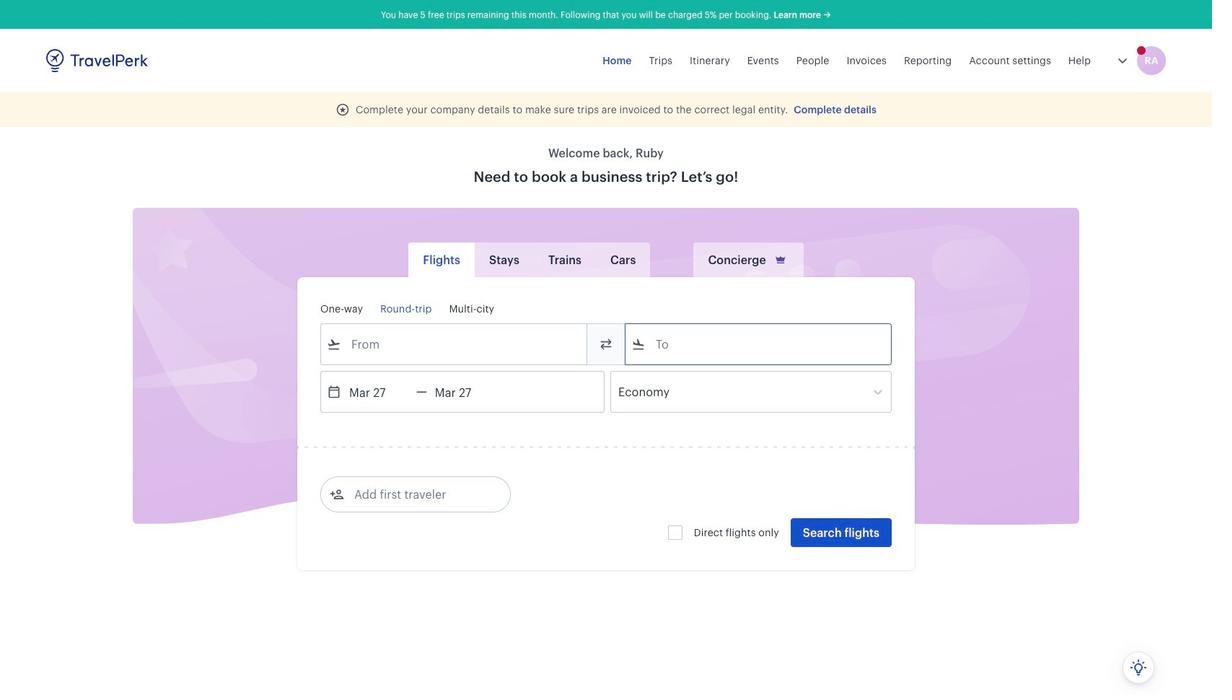 Task type: describe. For each thing, give the bounding box(es) containing it.
Add first traveler search field
[[344, 483, 495, 506]]

Depart text field
[[341, 372, 417, 412]]

To search field
[[646, 333, 873, 356]]

From search field
[[341, 333, 568, 356]]



Task type: locate. For each thing, give the bounding box(es) containing it.
Return text field
[[427, 372, 502, 412]]



